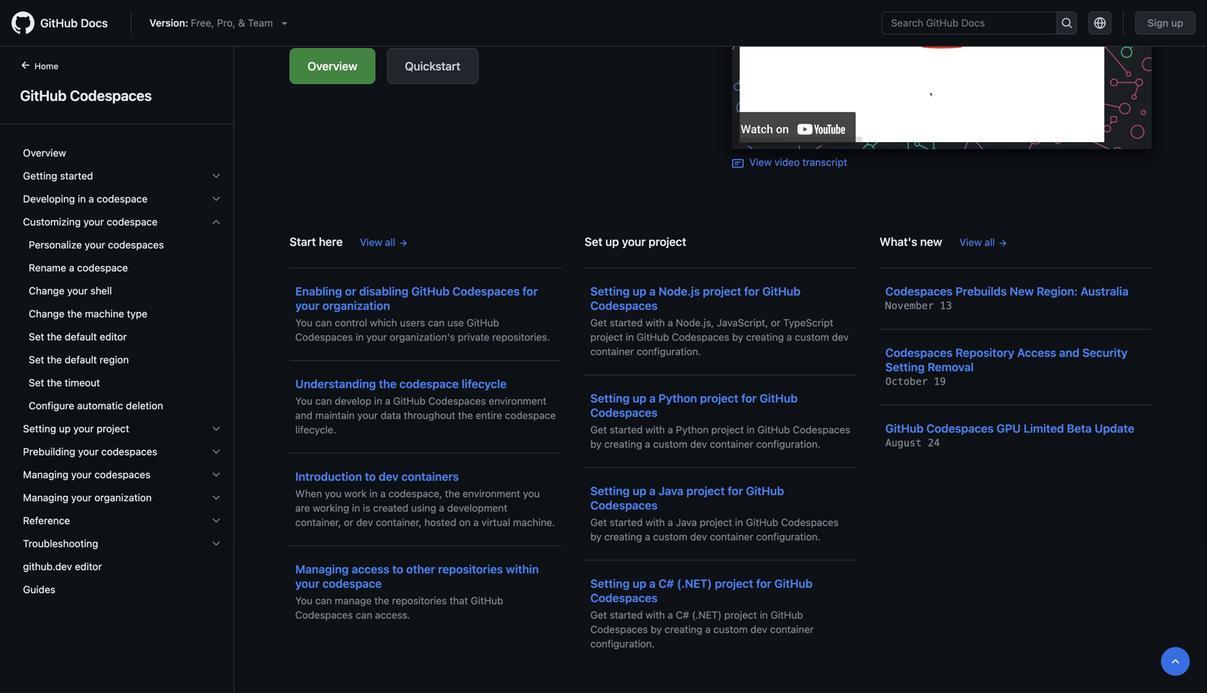 Task type: vqa. For each thing, say whether or not it's contained in the screenshot.


Task type: describe. For each thing, give the bounding box(es) containing it.
overview inside "github codespaces" element
[[23, 147, 66, 159]]

getting
[[23, 170, 57, 182]]

setting inside setting up your project dropdown button
[[23, 423, 56, 435]]

managing access to other repositories within your codespace you can manage the repositories that github codespaces can access.
[[295, 563, 539, 622]]

region
[[100, 354, 129, 366]]

get inside setting up a c# (.net) project for github codespaces get started with a c# (.net) project in github codespaces by creating a custom dev container configuration.
[[591, 610, 607, 622]]

sc 9kayk9 0 image for prebuilding your codespaces
[[211, 446, 222, 458]]

october
[[886, 376, 928, 388]]

setting inside codespaces repository access and security setting removal october 19
[[886, 361, 925, 374]]

getting started
[[23, 170, 93, 182]]

enabling
[[295, 285, 342, 298]]

new
[[921, 235, 943, 249]]

codespaces for prebuilding your codespaces
[[101, 446, 157, 458]]

quickstart
[[405, 59, 461, 73]]

1 vertical spatial overview link
[[17, 142, 228, 165]]

codespace right entire
[[505, 410, 556, 422]]

containers
[[402, 470, 459, 484]]

introduction
[[295, 470, 362, 484]]

project inside dropdown button
[[97, 423, 129, 435]]

docs
[[81, 16, 108, 30]]

developing in a codespace
[[23, 193, 148, 205]]

setting up a c# (.net) project for github codespaces get started with a c# (.net) project in github codespaces by creating a custom dev container configuration.
[[591, 577, 814, 650]]

managing your codespaces button
[[17, 464, 228, 487]]

machine
[[85, 308, 124, 320]]

0 vertical spatial (.net)
[[677, 577, 712, 591]]

configuration. inside setting up a python project for github codespaces get started with a python project in github codespaces by creating a custom dev container configuration.
[[757, 439, 821, 450]]

video
[[775, 156, 800, 168]]

1 horizontal spatial overview
[[308, 59, 358, 73]]

0 vertical spatial python
[[659, 392, 698, 405]]

sc 9kayk9 0 image for setting up your project
[[211, 423, 222, 435]]

1 you from the left
[[325, 488, 342, 500]]

container inside setting up a java project for github codespaces get started with a java project in github codespaces by creating a custom dev container configuration.
[[710, 531, 754, 543]]

configuration. inside setting up a node.js project for github codespaces get started with a node.js, javascript, or typescript project in github codespaces by creating a custom dev container configuration.
[[637, 346, 701, 358]]

set for set up your project
[[585, 235, 603, 249]]

get for setting up a python project for github codespaces
[[591, 424, 607, 436]]

developing in a codespace button
[[17, 188, 228, 211]]

codespace,
[[389, 488, 442, 500]]

codespaces for managing your codespaces
[[94, 469, 151, 481]]

setting for setting up a java project for github codespaces
[[591, 485, 630, 498]]

in inside developing in a codespace dropdown button
[[78, 193, 86, 205]]

manage
[[335, 595, 372, 607]]

dev inside setting up a python project for github codespaces get started with a python project in github codespaces by creating a custom dev container configuration.
[[691, 439, 708, 450]]

javascript,
[[717, 317, 769, 329]]

for for setting up a java project for github codespaces
[[728, 485, 744, 498]]

on
[[459, 517, 471, 529]]

to inside managing access to other repositories within your codespace you can manage the repositories that github codespaces can access.
[[393, 563, 404, 577]]

setting for setting up a c# (.net) project for github codespaces
[[591, 577, 630, 591]]

&
[[238, 17, 245, 29]]

configuration. inside setting up a c# (.net) project for github codespaces get started with a c# (.net) project in github codespaces by creating a custom dev container configuration.
[[591, 638, 655, 650]]

13
[[940, 300, 953, 312]]

1 container, from the left
[[295, 517, 341, 529]]

1 horizontal spatial c#
[[676, 610, 690, 622]]

up for setting up a node.js project for github codespaces get started with a node.js, javascript, or typescript project in github codespaces by creating a custom dev container configuration.
[[633, 285, 647, 298]]

view all for start here
[[360, 237, 396, 248]]

guides
[[23, 584, 55, 596]]

started for setting up a node.js project for github codespaces
[[610, 317, 643, 329]]

container inside setting up a c# (.net) project for github codespaces get started with a c# (.net) project in github codespaces by creating a custom dev container configuration.
[[771, 624, 814, 636]]

codespaces for personalize your codespaces
[[108, 239, 164, 251]]

up for setting up a c# (.net) project for github codespaces get started with a c# (.net) project in github codespaces by creating a custom dev container configuration.
[[633, 577, 647, 591]]

sc 9kayk9 0 image for customizing your codespace
[[211, 216, 222, 228]]

managing your codespaces
[[23, 469, 151, 481]]

environment for lifecycle
[[489, 395, 547, 407]]

lifecycle
[[462, 377, 507, 391]]

all for disabling
[[385, 237, 396, 248]]

with for node.js
[[646, 317, 665, 329]]

link image
[[733, 158, 744, 169]]

limited
[[1024, 422, 1065, 436]]

what's
[[880, 235, 918, 249]]

up for set up your project
[[606, 235, 619, 249]]

github.dev
[[23, 561, 72, 573]]

for inside setting up a c# (.net) project for github codespaces get started with a c# (.net) project in github codespaces by creating a custom dev container configuration.
[[757, 577, 772, 591]]

node.js
[[659, 285, 700, 298]]

started for setting up a java project for github codespaces
[[610, 517, 643, 529]]

in inside setting up a c# (.net) project for github codespaces get started with a c# (.net) project in github codespaces by creating a custom dev container configuration.
[[760, 610, 768, 622]]

codespace inside managing access to other repositories within your codespace you can manage the repositories that github codespaces can access.
[[323, 577, 382, 591]]

use
[[448, 317, 464, 329]]

custom inside setting up a c# (.net) project for github codespaces get started with a c# (.net) project in github codespaces by creating a custom dev container configuration.
[[714, 624, 748, 636]]

and inside the understanding the codespace lifecycle you can develop in a github codespaces environment and maintain your data throughout the entire codespace lifecycle.
[[295, 410, 313, 422]]

the left entire
[[458, 410, 473, 422]]

the up the set the default editor on the top left
[[67, 308, 82, 320]]

dev inside setting up a node.js project for github codespaces get started with a node.js, javascript, or typescript project in github codespaces by creating a custom dev container configuration.
[[832, 331, 849, 343]]

github codespaces element
[[0, 58, 234, 692]]

august
[[886, 437, 922, 449]]

machine.
[[513, 517, 555, 529]]

up for sign up
[[1172, 17, 1184, 29]]

transcript
[[803, 156, 848, 168]]

troubleshooting
[[23, 538, 98, 550]]

codespaces inside the understanding the codespace lifecycle you can develop in a github codespaces environment and maintain your data throughout the entire codespace lifecycle.
[[429, 395, 486, 407]]

the inside managing access to other repositories within your codespace you can manage the repositories that github codespaces can access.
[[375, 595, 390, 607]]

customizing your codespace element containing customizing your codespace
[[12, 211, 234, 418]]

update
[[1095, 422, 1135, 436]]

environment for containers
[[463, 488, 521, 500]]

other
[[406, 563, 435, 577]]

sign up link
[[1136, 12, 1196, 35]]

dev inside setting up a java project for github codespaces get started with a java project in github codespaces by creating a custom dev container configuration.
[[691, 531, 708, 543]]

sc 9kayk9 0 image for getting started
[[211, 170, 222, 182]]

configure automatic deletion link
[[17, 395, 228, 418]]

change for change your shell
[[29, 285, 65, 297]]

view for codespaces prebuilds new region: australia
[[960, 237, 982, 248]]

version: free, pro, & team
[[150, 17, 273, 29]]

setting up your project button
[[17, 418, 228, 441]]

managing your organization button
[[17, 487, 228, 510]]

private
[[458, 331, 490, 343]]

introduction to dev containers when you work in a codespace, the environment you are working in is created using a development container, or dev container, hosted on a virtual machine.
[[295, 470, 555, 529]]

started for setting up a python project for github codespaces
[[610, 424, 643, 436]]

sign up
[[1148, 17, 1184, 29]]

gpu
[[997, 422, 1021, 436]]

github docs
[[40, 16, 108, 30]]

can left manage
[[315, 595, 332, 607]]

repositories.
[[493, 331, 550, 343]]

1 vertical spatial (.net)
[[692, 610, 722, 622]]

view video transcript
[[750, 156, 848, 168]]

change your shell link
[[17, 280, 228, 303]]

is
[[363, 503, 371, 514]]

the up the configure
[[47, 377, 62, 389]]

can down manage
[[356, 610, 373, 622]]

default for region
[[65, 354, 97, 366]]

here
[[319, 235, 343, 249]]

personalize your codespaces
[[29, 239, 164, 251]]

set for set the default region
[[29, 354, 44, 366]]

codespaces prebuilds new region: australia november 13
[[886, 285, 1129, 312]]

work
[[345, 488, 367, 500]]

view video transcript link
[[733, 156, 848, 169]]

2 container, from the left
[[376, 517, 422, 529]]

codespaces inside codespaces prebuilds new region: australia november 13
[[886, 285, 953, 298]]

using
[[411, 503, 436, 514]]

set the timeout link
[[17, 372, 228, 395]]

your inside the understanding the codespace lifecycle you can develop in a github codespaces environment and maintain your data throughout the entire codespace lifecycle.
[[358, 410, 378, 422]]

setting up a node.js project for github codespaces get started with a node.js, javascript, or typescript project in github codespaces by creating a custom dev container configuration.
[[591, 285, 849, 358]]

get for setting up a java project for github codespaces
[[591, 517, 607, 529]]

personalize
[[29, 239, 82, 251]]

august 24 element
[[886, 437, 940, 449]]

maintain
[[315, 410, 355, 422]]

19
[[934, 376, 947, 388]]

setting for setting up a python project for github codespaces
[[591, 392, 630, 405]]

setting up your project
[[23, 423, 129, 435]]

2 you from the left
[[523, 488, 540, 500]]

a inside the understanding the codespace lifecycle you can develop in a github codespaces environment and maintain your data throughout the entire codespace lifecycle.
[[385, 395, 391, 407]]

set the default region
[[29, 354, 129, 366]]

codespace up the throughout in the bottom left of the page
[[400, 377, 459, 391]]

codespace inside dropdown button
[[97, 193, 148, 205]]

up for setting up a java project for github codespaces get started with a java project in github codespaces by creating a custom dev container configuration.
[[633, 485, 647, 498]]

1 vertical spatial repositories
[[392, 595, 447, 607]]

can left control
[[315, 317, 332, 329]]

codespaces inside codespaces repository access and security setting removal october 19
[[886, 346, 953, 360]]

github docs link
[[12, 12, 119, 35]]

1 horizontal spatial overview link
[[290, 48, 376, 84]]

customizing your codespace element containing personalize your codespaces
[[12, 234, 234, 418]]

develop
[[335, 395, 372, 407]]

set for set the default editor
[[29, 331, 44, 343]]

or inside setting up a node.js project for github codespaces get started with a node.js, javascript, or typescript project in github codespaces by creating a custom dev container configuration.
[[771, 317, 781, 329]]

for for enabling or disabling github codespaces for your organization
[[523, 285, 538, 298]]

managing for to
[[295, 563, 349, 577]]

you inside the understanding the codespace lifecycle you can develop in a github codespaces environment and maintain your data throughout the entire codespace lifecycle.
[[295, 395, 313, 407]]

codespace up the shell
[[77, 262, 128, 274]]

for for setting up a node.js project for github codespaces
[[745, 285, 760, 298]]

shell
[[90, 285, 112, 297]]

australia
[[1081, 285, 1129, 298]]

codespace inside dropdown button
[[107, 216, 158, 228]]

container inside setting up a python project for github codespaces get started with a python project in github codespaces by creating a custom dev container configuration.
[[710, 439, 754, 450]]

access
[[1018, 346, 1057, 360]]

timeout
[[65, 377, 100, 389]]

0 vertical spatial editor
[[100, 331, 127, 343]]

to inside introduction to dev containers when you work in a codespace, the environment you are working in is created using a development container, or dev container, hosted on a virtual machine.
[[365, 470, 376, 484]]

0 horizontal spatial c#
[[659, 577, 674, 591]]

node.js,
[[676, 317, 714, 329]]

when
[[295, 488, 322, 500]]



Task type: locate. For each thing, give the bounding box(es) containing it.
users
[[400, 317, 425, 329]]

1 horizontal spatial container,
[[376, 517, 422, 529]]

which
[[370, 317, 397, 329]]

reference button
[[17, 510, 228, 533]]

november 13 element
[[886, 300, 953, 312]]

started inside setting up a c# (.net) project for github codespaces get started with a c# (.net) project in github codespaces by creating a custom dev container configuration.
[[610, 610, 643, 622]]

managing your organization
[[23, 492, 152, 504]]

up inside setting up a c# (.net) project for github codespaces get started with a c# (.net) project in github codespaces by creating a custom dev container configuration.
[[633, 577, 647, 591]]

0 vertical spatial environment
[[489, 395, 547, 407]]

a inside dropdown button
[[89, 193, 94, 205]]

0 horizontal spatial view all
[[360, 237, 396, 248]]

or left 'typescript'
[[771, 317, 781, 329]]

1 view all from the left
[[360, 237, 396, 248]]

1 vertical spatial editor
[[75, 561, 102, 573]]

up inside setting up a node.js project for github codespaces get started with a node.js, javascript, or typescript project in github codespaces by creating a custom dev container configuration.
[[633, 285, 647, 298]]

environment up development
[[463, 488, 521, 500]]

5 sc 9kayk9 0 image from the top
[[211, 492, 222, 504]]

sc 9kayk9 0 image inside managing your codespaces dropdown button
[[211, 469, 222, 481]]

with inside setting up a c# (.net) project for github codespaces get started with a c# (.net) project in github codespaces by creating a custom dev container configuration.
[[646, 610, 665, 622]]

sc 9kayk9 0 image
[[211, 170, 222, 182], [211, 193, 222, 205], [211, 216, 222, 228], [211, 423, 222, 435], [211, 492, 222, 504], [211, 515, 222, 527]]

or up control
[[345, 285, 357, 298]]

repositories up access.
[[392, 595, 447, 607]]

you up "lifecycle." at the bottom of the page
[[295, 395, 313, 407]]

set up your project
[[585, 235, 687, 249]]

2 vertical spatial sc 9kayk9 0 image
[[211, 538, 222, 550]]

2 vertical spatial you
[[295, 595, 313, 607]]

codespace down getting started "dropdown button"
[[97, 193, 148, 205]]

managing up manage
[[295, 563, 349, 577]]

view all for what's new
[[960, 237, 996, 248]]

setting inside setting up a java project for github codespaces get started with a java project in github codespaces by creating a custom dev container configuration.
[[591, 485, 630, 498]]

sign
[[1148, 17, 1169, 29]]

your
[[84, 216, 104, 228], [622, 235, 646, 249], [85, 239, 105, 251], [67, 285, 88, 297], [295, 299, 320, 313], [367, 331, 387, 343], [358, 410, 378, 422], [73, 423, 94, 435], [78, 446, 99, 458], [71, 469, 92, 481], [71, 492, 92, 504], [295, 577, 320, 591]]

can inside the understanding the codespace lifecycle you can develop in a github codespaces environment and maintain your data throughout the entire codespace lifecycle.
[[315, 395, 332, 407]]

configuration.
[[637, 346, 701, 358], [757, 439, 821, 450], [757, 531, 821, 543], [591, 638, 655, 650]]

or down working
[[344, 517, 354, 529]]

creating inside setting up a node.js project for github codespaces get started with a node.js, javascript, or typescript project in github codespaces by creating a custom dev container configuration.
[[746, 331, 784, 343]]

you down enabling
[[295, 317, 313, 329]]

in inside setting up a python project for github codespaces get started with a python project in github codespaces by creating a custom dev container configuration.
[[747, 424, 755, 436]]

you left manage
[[295, 595, 313, 607]]

environment inside introduction to dev containers when you work in a codespace, the environment you are working in is created using a development container, or dev container, hosted on a virtual machine.
[[463, 488, 521, 500]]

removal
[[928, 361, 974, 374]]

environment up entire
[[489, 395, 547, 407]]

to up work
[[365, 470, 376, 484]]

started inside setting up a java project for github codespaces get started with a java project in github codespaces by creating a custom dev container configuration.
[[610, 517, 643, 529]]

you inside managing access to other repositories within your codespace you can manage the repositories that github codespaces can access.
[[295, 595, 313, 607]]

organization inside dropdown button
[[94, 492, 152, 504]]

view all
[[360, 237, 396, 248], [960, 237, 996, 248]]

0 vertical spatial overview link
[[290, 48, 376, 84]]

development
[[447, 503, 508, 514]]

quickstart link
[[387, 48, 479, 84]]

up for setting up your project
[[59, 423, 71, 435]]

view for enabling or disabling github codespaces for your organization
[[360, 237, 383, 248]]

set the timeout
[[29, 377, 100, 389]]

codespaces
[[108, 239, 164, 251], [101, 446, 157, 458], [94, 469, 151, 481]]

0 vertical spatial default
[[65, 331, 97, 343]]

sc 9kayk9 0 image for reference
[[211, 515, 222, 527]]

1 sc 9kayk9 0 image from the top
[[211, 446, 222, 458]]

sc 9kayk9 0 image inside prebuilding your codespaces dropdown button
[[211, 446, 222, 458]]

and up "lifecycle." at the bottom of the page
[[295, 410, 313, 422]]

change
[[29, 285, 65, 297], [29, 308, 65, 320]]

view
[[750, 156, 772, 168], [360, 237, 383, 248], [960, 237, 982, 248]]

3 sc 9kayk9 0 image from the top
[[211, 216, 222, 228]]

github inside the github codespaces gpu limited beta update august 24
[[886, 422, 924, 436]]

dev inside setting up a c# (.net) project for github codespaces get started with a c# (.net) project in github codespaces by creating a custom dev container configuration.
[[751, 624, 768, 636]]

all up prebuilds
[[985, 237, 996, 248]]

virtual
[[482, 517, 511, 529]]

beta
[[1068, 422, 1092, 436]]

codespace up manage
[[323, 577, 382, 591]]

your inside managing access to other repositories within your codespace you can manage the repositories that github codespaces can access.
[[295, 577, 320, 591]]

sc 9kayk9 0 image for managing your organization
[[211, 492, 222, 504]]

tooltip
[[1162, 648, 1191, 677]]

sc 9kayk9 0 image for developing in a codespace
[[211, 193, 222, 205]]

get inside setting up a node.js project for github codespaces get started with a node.js, javascript, or typescript project in github codespaces by creating a custom dev container configuration.
[[591, 317, 607, 329]]

1 vertical spatial or
[[771, 317, 781, 329]]

the up access.
[[375, 595, 390, 607]]

3 sc 9kayk9 0 image from the top
[[211, 538, 222, 550]]

1 vertical spatial you
[[295, 395, 313, 407]]

1 vertical spatial overview
[[23, 147, 66, 159]]

1 vertical spatial organization
[[94, 492, 152, 504]]

organization inside enabling or disabling github codespaces for your organization you can control which users can use github codespaces in your organization's private repositories.
[[323, 299, 390, 313]]

get inside setting up a java project for github codespaces get started with a java project in github codespaces by creating a custom dev container configuration.
[[591, 517, 607, 529]]

region:
[[1037, 285, 1078, 298]]

6 sc 9kayk9 0 image from the top
[[211, 515, 222, 527]]

view all link up disabling
[[360, 235, 408, 250]]

working
[[313, 503, 349, 514]]

enabling or disabling github codespaces for your organization you can control which users can use github codespaces in your organization's private repositories.
[[295, 285, 550, 343]]

0 horizontal spatial all
[[385, 237, 396, 248]]

created
[[373, 503, 409, 514]]

container, down working
[[295, 517, 341, 529]]

0 horizontal spatial overview
[[23, 147, 66, 159]]

setting
[[591, 285, 630, 298], [886, 361, 925, 374], [591, 392, 630, 405], [23, 423, 56, 435], [591, 485, 630, 498], [591, 577, 630, 591]]

1 horizontal spatial you
[[523, 488, 540, 500]]

by inside setting up a java project for github codespaces get started with a java project in github codespaces by creating a custom dev container configuration.
[[591, 531, 602, 543]]

codespaces down prebuilding your codespaces dropdown button
[[94, 469, 151, 481]]

change down change your shell
[[29, 308, 65, 320]]

scroll to top image
[[1170, 656, 1182, 668]]

sc 9kayk9 0 image
[[211, 446, 222, 458], [211, 469, 222, 481], [211, 538, 222, 550]]

you for enabling or disabling github codespaces for your organization
[[295, 317, 313, 329]]

started inside setting up a python project for github codespaces get started with a python project in github codespaces by creating a custom dev container configuration.
[[610, 424, 643, 436]]

container inside setting up a node.js project for github codespaces get started with a node.js, javascript, or typescript project in github codespaces by creating a custom dev container configuration.
[[591, 346, 634, 358]]

data
[[381, 410, 401, 422]]

1 sc 9kayk9 0 image from the top
[[211, 170, 222, 182]]

change down rename
[[29, 285, 65, 297]]

with inside setting up a java project for github codespaces get started with a java project in github codespaces by creating a custom dev container configuration.
[[646, 517, 665, 529]]

container, down created
[[376, 517, 422, 529]]

1 horizontal spatial view all link
[[960, 235, 1008, 250]]

c#
[[659, 577, 674, 591], [676, 610, 690, 622]]

to left other
[[393, 563, 404, 577]]

up inside dropdown button
[[59, 423, 71, 435]]

understanding the codespace lifecycle you can develop in a github codespaces environment and maintain your data throughout the entire codespace lifecycle.
[[295, 377, 556, 436]]

started
[[60, 170, 93, 182], [610, 317, 643, 329], [610, 424, 643, 436], [610, 517, 643, 529], [610, 610, 643, 622]]

4 get from the top
[[591, 610, 607, 622]]

with inside setting up a node.js project for github codespaces get started with a node.js, javascript, or typescript project in github codespaces by creating a custom dev container configuration.
[[646, 317, 665, 329]]

1 vertical spatial to
[[393, 563, 404, 577]]

prebuilding your codespaces
[[23, 446, 157, 458]]

dev
[[832, 331, 849, 343], [691, 439, 708, 450], [379, 470, 399, 484], [356, 517, 373, 529], [691, 531, 708, 543], [751, 624, 768, 636]]

0 horizontal spatial and
[[295, 410, 313, 422]]

with for java
[[646, 517, 665, 529]]

1 get from the top
[[591, 317, 607, 329]]

set the default editor
[[29, 331, 127, 343]]

developing
[[23, 193, 75, 205]]

repositories up that
[[438, 563, 503, 577]]

4 sc 9kayk9 0 image from the top
[[211, 423, 222, 435]]

0 vertical spatial to
[[365, 470, 376, 484]]

1 vertical spatial and
[[295, 410, 313, 422]]

october 19 element
[[886, 376, 947, 388]]

1 default from the top
[[65, 331, 97, 343]]

access
[[352, 563, 390, 577]]

default up timeout
[[65, 354, 97, 366]]

rename
[[29, 262, 66, 274]]

0 horizontal spatial to
[[365, 470, 376, 484]]

guides link
[[17, 579, 228, 602]]

1 horizontal spatial all
[[985, 237, 996, 248]]

hosted
[[425, 517, 457, 529]]

for inside enabling or disabling github codespaces for your organization you can control which users can use github codespaces in your organization's private repositories.
[[523, 285, 538, 298]]

1 vertical spatial c#
[[676, 610, 690, 622]]

by
[[733, 331, 744, 343], [591, 439, 602, 450], [591, 531, 602, 543], [651, 624, 662, 636]]

1 you from the top
[[295, 317, 313, 329]]

organization up control
[[323, 299, 390, 313]]

get inside setting up a python project for github codespaces get started with a python project in github codespaces by creating a custom dev container configuration.
[[591, 424, 607, 436]]

editor
[[100, 331, 127, 343], [75, 561, 102, 573]]

environment inside the understanding the codespace lifecycle you can develop in a github codespaces environment and maintain your data throughout the entire codespace lifecycle.
[[489, 395, 547, 407]]

4 with from the top
[[646, 610, 665, 622]]

by inside setting up a node.js project for github codespaces get started with a node.js, javascript, or typescript project in github codespaces by creating a custom dev container configuration.
[[733, 331, 744, 343]]

select language: current language is english image
[[1095, 17, 1107, 29]]

1 view all link from the left
[[360, 235, 408, 250]]

home
[[35, 61, 58, 71]]

0 horizontal spatial organization
[[94, 492, 152, 504]]

control
[[335, 317, 367, 329]]

0 horizontal spatial view all link
[[360, 235, 408, 250]]

codespaces inside customizing your codespace 'element'
[[108, 239, 164, 251]]

search image
[[1062, 17, 1073, 29]]

custom inside setting up a python project for github codespaces get started with a python project in github codespaces by creating a custom dev container configuration.
[[653, 439, 688, 450]]

view right new
[[960, 237, 982, 248]]

editor down troubleshooting
[[75, 561, 102, 573]]

you up machine.
[[523, 488, 540, 500]]

you for managing access to other repositories within your codespace
[[295, 595, 313, 607]]

2 horizontal spatial view
[[960, 237, 982, 248]]

deletion
[[126, 400, 163, 412]]

and right access
[[1060, 346, 1080, 360]]

can left use
[[428, 317, 445, 329]]

change the machine type
[[29, 308, 148, 320]]

0 horizontal spatial container,
[[295, 517, 341, 529]]

automatic
[[77, 400, 123, 412]]

change your shell
[[29, 285, 112, 297]]

1 horizontal spatial view
[[750, 156, 772, 168]]

sc 9kayk9 0 image for managing your codespaces
[[211, 469, 222, 481]]

1 customizing your codespace element from the top
[[12, 211, 234, 418]]

0 horizontal spatial you
[[325, 488, 342, 500]]

are
[[295, 503, 310, 514]]

view all link
[[360, 235, 408, 250], [960, 235, 1008, 250]]

set
[[585, 235, 603, 249], [29, 331, 44, 343], [29, 354, 44, 366], [29, 377, 44, 389]]

you
[[295, 317, 313, 329], [295, 395, 313, 407], [295, 595, 313, 607]]

0 vertical spatial change
[[29, 285, 65, 297]]

setting for setting up a node.js project for github codespaces
[[591, 285, 630, 298]]

with inside setting up a python project for github codespaces get started with a python project in github codespaces by creating a custom dev container configuration.
[[646, 424, 665, 436]]

in inside setting up a node.js project for github codespaces get started with a node.js, javascript, or typescript project in github codespaces by creating a custom dev container configuration.
[[626, 331, 634, 343]]

view all link for what's new
[[960, 235, 1008, 250]]

0 horizontal spatial overview link
[[17, 142, 228, 165]]

1 vertical spatial change
[[29, 308, 65, 320]]

1 vertical spatial codespaces
[[101, 446, 157, 458]]

sc 9kayk9 0 image inside troubleshooting "dropdown button"
[[211, 538, 222, 550]]

0 vertical spatial codespaces
[[108, 239, 164, 251]]

triangle down image
[[279, 17, 290, 29]]

container
[[591, 346, 634, 358], [710, 439, 754, 450], [710, 531, 754, 543], [771, 624, 814, 636]]

1 horizontal spatial organization
[[323, 299, 390, 313]]

organization's
[[390, 331, 455, 343]]

view all right new
[[960, 237, 996, 248]]

view all link up prebuilds
[[960, 235, 1008, 250]]

1 horizontal spatial to
[[393, 563, 404, 577]]

24
[[928, 437, 940, 449]]

for inside setting up a java project for github codespaces get started with a java project in github codespaces by creating a custom dev container configuration.
[[728, 485, 744, 498]]

for for setting up a python project for github codespaces
[[742, 392, 757, 405]]

None search field
[[882, 12, 1078, 35]]

up inside setting up a java project for github codespaces get started with a java project in github codespaces by creating a custom dev container configuration.
[[633, 485, 647, 498]]

started inside setting up a node.js project for github codespaces get started with a node.js, javascript, or typescript project in github codespaces by creating a custom dev container configuration.
[[610, 317, 643, 329]]

overview link up developing in a codespace dropdown button
[[17, 142, 228, 165]]

creating inside setting up a c# (.net) project for github codespaces get started with a c# (.net) project in github codespaces by creating a custom dev container configuration.
[[665, 624, 703, 636]]

and inside codespaces repository access and security setting removal october 19
[[1060, 346, 1080, 360]]

sc 9kayk9 0 image inside developing in a codespace dropdown button
[[211, 193, 222, 205]]

or inside introduction to dev containers when you work in a codespace, the environment you are working in is created using a development container, or dev container, hosted on a virtual machine.
[[344, 517, 354, 529]]

customizing your codespace
[[23, 216, 158, 228]]

codespaces down customizing your codespace dropdown button
[[108, 239, 164, 251]]

sc 9kayk9 0 image inside setting up your project dropdown button
[[211, 423, 222, 435]]

overview
[[308, 59, 358, 73], [23, 147, 66, 159]]

get for setting up a node.js project for github codespaces
[[591, 317, 607, 329]]

setting inside setting up a c# (.net) project for github codespaces get started with a c# (.net) project in github codespaces by creating a custom dev container configuration.
[[591, 577, 630, 591]]

default up set the default region
[[65, 331, 97, 343]]

creating inside setting up a python project for github codespaces get started with a python project in github codespaces by creating a custom dev container configuration.
[[605, 439, 643, 450]]

started inside "dropdown button"
[[60, 170, 93, 182]]

codespaces repository access and security setting removal october 19
[[886, 346, 1128, 388]]

personalize your codespaces link
[[17, 234, 228, 257]]

the down containers
[[445, 488, 460, 500]]

for inside setting up a node.js project for github codespaces get started with a node.js, javascript, or typescript project in github codespaces by creating a custom dev container configuration.
[[745, 285, 760, 298]]

managing for organization
[[23, 492, 69, 504]]

1 vertical spatial java
[[676, 517, 697, 529]]

view right "here"
[[360, 237, 383, 248]]

what's new
[[880, 235, 943, 249]]

view all right "here"
[[360, 237, 396, 248]]

that
[[450, 595, 468, 607]]

2 sc 9kayk9 0 image from the top
[[211, 193, 222, 205]]

by inside setting up a python project for github codespaces get started with a python project in github codespaces by creating a custom dev container configuration.
[[591, 439, 602, 450]]

all
[[385, 237, 396, 248], [985, 237, 996, 248]]

within
[[506, 563, 539, 577]]

0 vertical spatial sc 9kayk9 0 image
[[211, 446, 222, 458]]

1 vertical spatial environment
[[463, 488, 521, 500]]

1 change from the top
[[29, 285, 65, 297]]

the inside introduction to dev containers when you work in a codespace, the environment you are working in is created using a development container, or dev container, hosted on a virtual machine.
[[445, 488, 460, 500]]

codespaces inside managing access to other repositories within your codespace you can manage the repositories that github codespaces can access.
[[295, 610, 353, 622]]

sc 9kayk9 0 image inside reference dropdown button
[[211, 515, 222, 527]]

Search GitHub Docs search field
[[883, 12, 1057, 34]]

1 horizontal spatial and
[[1060, 346, 1080, 360]]

sc 9kayk9 0 image for troubleshooting
[[211, 538, 222, 550]]

new
[[1010, 285, 1035, 298]]

2 view all from the left
[[960, 237, 996, 248]]

understanding
[[295, 377, 376, 391]]

with
[[646, 317, 665, 329], [646, 424, 665, 436], [646, 517, 665, 529], [646, 610, 665, 622]]

2 you from the top
[[295, 395, 313, 407]]

editor up region
[[100, 331, 127, 343]]

managing inside managing access to other repositories within your codespace you can manage the repositories that github codespaces can access.
[[295, 563, 349, 577]]

security
[[1083, 346, 1128, 360]]

0 vertical spatial c#
[[659, 577, 674, 591]]

or
[[345, 285, 357, 298], [771, 317, 781, 329], [344, 517, 354, 529]]

all for new
[[985, 237, 996, 248]]

view all link for start here
[[360, 235, 408, 250]]

1 vertical spatial sc 9kayk9 0 image
[[211, 469, 222, 481]]

you up working
[[325, 488, 342, 500]]

the up data
[[379, 377, 397, 391]]

github inside managing access to other repositories within your codespace you can manage the repositories that github codespaces can access.
[[471, 595, 504, 607]]

1 horizontal spatial view all
[[960, 237, 996, 248]]

2 all from the left
[[985, 237, 996, 248]]

0 vertical spatial you
[[295, 317, 313, 329]]

2 get from the top
[[591, 424, 607, 436]]

set the default region link
[[17, 349, 228, 372]]

with for python
[[646, 424, 665, 436]]

set for set the timeout
[[29, 377, 44, 389]]

2 vertical spatial codespaces
[[94, 469, 151, 481]]

getting started button
[[17, 165, 228, 188]]

2 with from the top
[[646, 424, 665, 436]]

2 vertical spatial or
[[344, 517, 354, 529]]

0 horizontal spatial view
[[360, 237, 383, 248]]

0 vertical spatial or
[[345, 285, 357, 298]]

up for setting up a python project for github codespaces get started with a python project in github codespaces by creating a custom dev container configuration.
[[633, 392, 647, 405]]

prebuilding your codespaces button
[[17, 441, 228, 464]]

github.dev editor link
[[17, 556, 228, 579]]

3 with from the top
[[646, 517, 665, 529]]

custom inside setting up a java project for github codespaces get started with a java project in github codespaces by creating a custom dev container configuration.
[[653, 531, 688, 543]]

by inside setting up a c# (.net) project for github codespaces get started with a c# (.net) project in github codespaces by creating a custom dev container configuration.
[[651, 624, 662, 636]]

or inside enabling or disabling github codespaces for your organization you can control which users can use github codespaces in your organization's private repositories.
[[345, 285, 357, 298]]

configuration. inside setting up a java project for github codespaces get started with a java project in github codespaces by creating a custom dev container configuration.
[[757, 531, 821, 543]]

github
[[40, 16, 78, 30], [20, 87, 67, 104], [412, 285, 450, 298], [763, 285, 801, 298], [467, 317, 499, 329], [637, 331, 669, 343], [760, 392, 798, 405], [393, 395, 426, 407], [886, 422, 924, 436], [758, 424, 790, 436], [746, 485, 785, 498], [746, 517, 779, 529], [775, 577, 813, 591], [471, 595, 504, 607], [771, 610, 804, 622]]

your inside dropdown button
[[84, 216, 104, 228]]

overview link down the triangle down image
[[290, 48, 376, 84]]

managing down prebuilding
[[23, 469, 69, 481]]

2 default from the top
[[65, 354, 97, 366]]

codespace down developing in a codespace dropdown button
[[107, 216, 158, 228]]

pro,
[[217, 17, 236, 29]]

1 with from the top
[[646, 317, 665, 329]]

1 all from the left
[[385, 237, 396, 248]]

custom inside setting up a node.js project for github codespaces get started with a node.js, javascript, or typescript project in github codespaces by creating a custom dev container configuration.
[[795, 331, 830, 343]]

free,
[[191, 17, 214, 29]]

up inside setting up a python project for github codespaces get started with a python project in github codespaces by creating a custom dev container configuration.
[[633, 392, 647, 405]]

the up set the default region
[[47, 331, 62, 343]]

0 vertical spatial and
[[1060, 346, 1080, 360]]

1 vertical spatial managing
[[23, 492, 69, 504]]

for inside setting up a python project for github codespaces get started with a python project in github codespaces by creating a custom dev container configuration.
[[742, 392, 757, 405]]

setting inside setting up a node.js project for github codespaces get started with a node.js, javascript, or typescript project in github codespaces by creating a custom dev container configuration.
[[591, 285, 630, 298]]

in inside enabling or disabling github codespaces for your organization you can control which users can use github codespaces in your organization's private repositories.
[[356, 331, 364, 343]]

1 vertical spatial python
[[676, 424, 709, 436]]

rename a codespace link
[[17, 257, 228, 280]]

customizing your codespace element
[[12, 211, 234, 418], [12, 234, 234, 418]]

java
[[659, 485, 684, 498], [676, 517, 697, 529]]

0 vertical spatial managing
[[23, 469, 69, 481]]

2 view all link from the left
[[960, 235, 1008, 250]]

setting inside setting up a python project for github codespaces get started with a python project in github codespaces by creating a custom dev container configuration.
[[591, 392, 630, 405]]

2 customizing your codespace element from the top
[[12, 234, 234, 418]]

codespaces down setting up your project dropdown button
[[101, 446, 157, 458]]

custom
[[795, 331, 830, 343], [653, 439, 688, 450], [653, 531, 688, 543], [714, 624, 748, 636]]

3 you from the top
[[295, 595, 313, 607]]

default for editor
[[65, 331, 97, 343]]

creating inside setting up a java project for github codespaces get started with a java project in github codespaces by creating a custom dev container configuration.
[[605, 531, 643, 543]]

in inside the understanding the codespace lifecycle you can develop in a github codespaces environment and maintain your data throughout the entire codespace lifecycle.
[[374, 395, 383, 407]]

can up maintain
[[315, 395, 332, 407]]

1 vertical spatial default
[[65, 354, 97, 366]]

managing for codespaces
[[23, 469, 69, 481]]

0 vertical spatial repositories
[[438, 563, 503, 577]]

0 vertical spatial java
[[659, 485, 684, 498]]

github inside the understanding the codespace lifecycle you can develop in a github codespaces environment and maintain your data throughout the entire codespace lifecycle.
[[393, 395, 426, 407]]

lifecycle.
[[295, 424, 336, 436]]

3 get from the top
[[591, 517, 607, 529]]

the up 'set the timeout' at the bottom left of the page
[[47, 354, 62, 366]]

codespaces inside the github codespaces gpu limited beta update august 24
[[927, 422, 994, 436]]

get
[[591, 317, 607, 329], [591, 424, 607, 436], [591, 517, 607, 529], [591, 610, 607, 622]]

sc 9kayk9 0 image inside managing your organization dropdown button
[[211, 492, 222, 504]]

setting up a java project for github codespaces get started with a java project in github codespaces by creating a custom dev container configuration.
[[591, 485, 839, 543]]

repository
[[956, 346, 1015, 360]]

disabling
[[359, 285, 409, 298]]

2 vertical spatial managing
[[295, 563, 349, 577]]

a
[[89, 193, 94, 205], [69, 262, 74, 274], [650, 285, 656, 298], [668, 317, 673, 329], [787, 331, 793, 343], [650, 392, 656, 405], [385, 395, 391, 407], [668, 424, 673, 436], [645, 439, 651, 450], [650, 485, 656, 498], [381, 488, 386, 500], [439, 503, 445, 514], [474, 517, 479, 529], [668, 517, 673, 529], [645, 531, 651, 543], [650, 577, 656, 591], [668, 610, 673, 622], [706, 624, 711, 636]]

editor inside "link"
[[75, 561, 102, 573]]

0 vertical spatial organization
[[323, 299, 390, 313]]

typescript
[[784, 317, 834, 329]]

november
[[886, 300, 934, 312]]

2 sc 9kayk9 0 image from the top
[[211, 469, 222, 481]]

change for change the machine type
[[29, 308, 65, 320]]

2 change from the top
[[29, 308, 65, 320]]

in inside setting up a java project for github codespaces get started with a java project in github codespaces by creating a custom dev container configuration.
[[735, 517, 744, 529]]

all up disabling
[[385, 237, 396, 248]]

organization down managing your codespaces dropdown button
[[94, 492, 152, 504]]

sc 9kayk9 0 image inside getting started "dropdown button"
[[211, 170, 222, 182]]

view right the link icon
[[750, 156, 772, 168]]

managing up reference
[[23, 492, 69, 504]]

0 vertical spatial overview
[[308, 59, 358, 73]]



